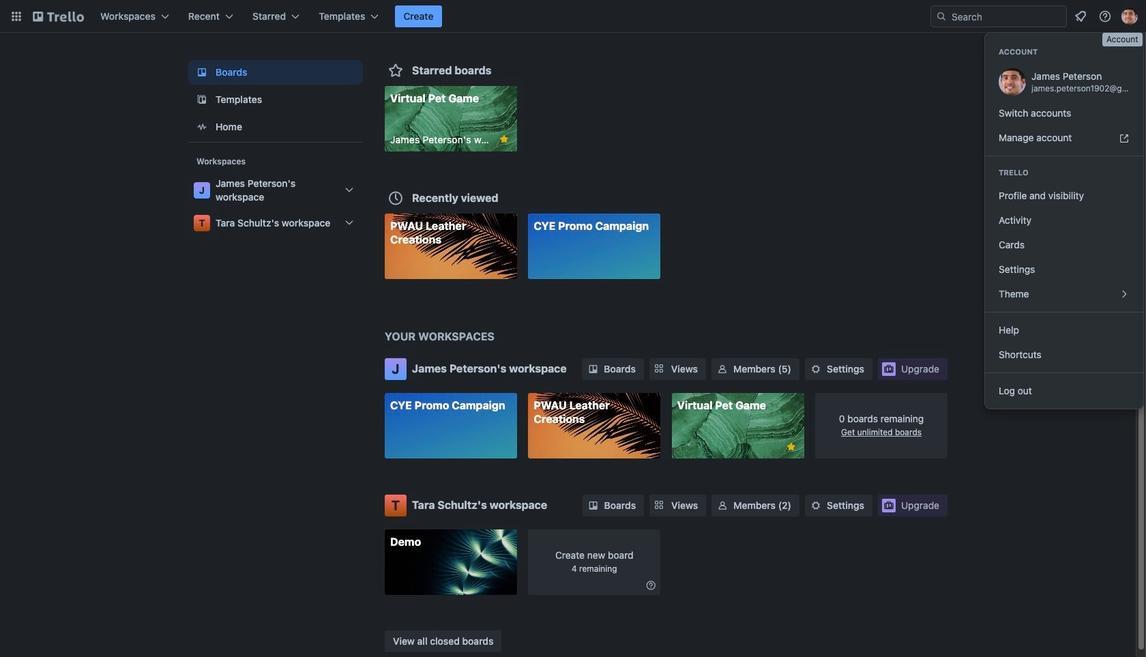 Task type: locate. For each thing, give the bounding box(es) containing it.
1 vertical spatial click to unstar this board. it will be removed from your starred list. image
[[785, 441, 798, 453]]

click to unstar this board. it will be removed from your starred list. image
[[498, 133, 511, 145], [785, 441, 798, 453]]

0 horizontal spatial james peterson (jamespeterson93) image
[[999, 68, 1027, 96]]

1 horizontal spatial james peterson (jamespeterson93) image
[[1122, 8, 1139, 25]]

primary element
[[0, 0, 1147, 33]]

0 vertical spatial james peterson (jamespeterson93) image
[[1122, 8, 1139, 25]]

open information menu image
[[1099, 10, 1113, 23]]

sm image
[[716, 362, 730, 376], [587, 499, 600, 512], [716, 499, 730, 512], [645, 579, 658, 592]]

tooltip
[[1103, 33, 1143, 46]]

template board image
[[194, 91, 210, 108]]

james peterson (jamespeterson93) image
[[1122, 8, 1139, 25], [999, 68, 1027, 96]]

0 vertical spatial click to unstar this board. it will be removed from your starred list. image
[[498, 133, 511, 145]]

1 vertical spatial james peterson (jamespeterson93) image
[[999, 68, 1027, 96]]

back to home image
[[33, 5, 84, 27]]

james peterson (jamespeterson93) image down search field in the right top of the page
[[999, 68, 1027, 96]]

1 horizontal spatial click to unstar this board. it will be removed from your starred list. image
[[785, 441, 798, 453]]

sm image
[[587, 362, 600, 376], [810, 362, 823, 376], [810, 499, 823, 512]]

james peterson (jamespeterson93) image right open information menu 'icon'
[[1122, 8, 1139, 25]]



Task type: describe. For each thing, give the bounding box(es) containing it.
Search field
[[931, 5, 1068, 27]]

board image
[[194, 64, 210, 81]]

home image
[[194, 119, 210, 135]]

search image
[[937, 11, 947, 22]]

0 horizontal spatial click to unstar this board. it will be removed from your starred list. image
[[498, 133, 511, 145]]

0 notifications image
[[1073, 8, 1089, 25]]



Task type: vqa. For each thing, say whether or not it's contained in the screenshot.
top james peterson (jamespeterson93) icon
yes



